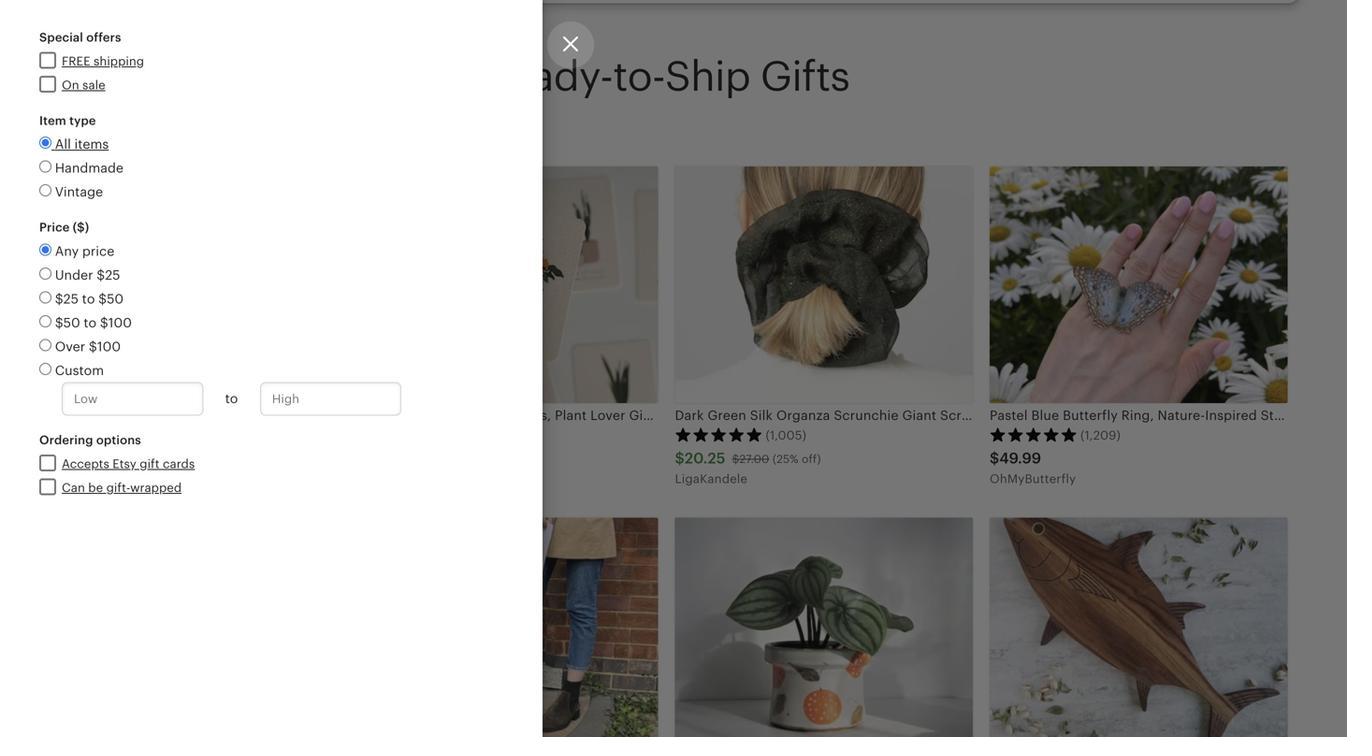 Task type: describe. For each thing, give the bounding box(es) containing it.
ready-to-ship gifts
[[484, 53, 850, 100]]

vintage
[[55, 184, 103, 199]]

wrapped
[[130, 481, 182, 495]]

over $100
[[55, 339, 121, 354]]

accepts etsy gift cards
[[62, 457, 195, 471]]

handmade link
[[39, 159, 503, 177]]

filters
[[76, 120, 112, 134]]

all items
[[55, 136, 109, 151]]

options
[[96, 433, 141, 447]]

($)
[[73, 220, 89, 235]]

ship
[[665, 53, 750, 100]]

0 vertical spatial $100
[[100, 315, 132, 330]]

All items radio
[[39, 136, 51, 149]]

be
[[88, 481, 103, 495]]

gift-
[[106, 481, 130, 495]]

free shipping link
[[62, 52, 144, 70]]

Low number field
[[62, 382, 203, 416]]

you look lovely today makeup bag - canvas makeup pouch - black wash bag - cosmetics bag - valentine's day gift for her - makeup bag image
[[45, 167, 343, 403]]

dark green silk organza scrunchie giant scrunchie 100% silk scrunchie hair accessories festive scrunchie gift christmas scrunchie gift image
[[675, 167, 973, 403]]

pastel blue butterfly ring, nature-inspired statement ring for nature lovers, cute gift for her, fun korean butterfly ring, tender blue ring image
[[990, 167, 1288, 403]]

accepts etsy gift cards link
[[62, 455, 195, 473]]

personalised spot dog lead image
[[360, 518, 658, 737]]

price
[[82, 243, 114, 258]]

cards
[[163, 457, 195, 471]]

special offers
[[39, 30, 121, 44]]

1 vertical spatial $50
[[55, 315, 80, 330]]

ordering
[[39, 433, 93, 447]]

vintage link
[[39, 183, 503, 201]]

under
[[55, 267, 93, 282]]

(1,005)
[[766, 428, 807, 443]]

over $100 link
[[39, 339, 121, 354]]

4.5 out of 5 stars image
[[360, 427, 448, 442]]

$ 49.99 ohmybutterfly
[[990, 450, 1076, 486]]

special
[[39, 30, 83, 44]]

under $25
[[55, 267, 120, 282]]

$50 to $100
[[55, 315, 132, 330]]

5 out of 5 stars image for 20.25
[[675, 427, 763, 442]]

serving board fish shape, coastal fish decor, walnut wood image
[[990, 518, 1288, 737]]

1 horizontal spatial $25
[[97, 267, 120, 282]]

21.27
[[55, 450, 91, 467]]

shipping
[[94, 54, 144, 68]]

to for $25
[[82, 291, 95, 306]]

Under $25 radio
[[39, 267, 51, 280]]

accepts
[[62, 457, 109, 471]]

(1,209)
[[1081, 428, 1121, 443]]

free
[[62, 54, 90, 68]]

$ for 20.25
[[675, 450, 685, 467]]

Handmade radio
[[39, 160, 51, 173]]

any price link
[[39, 243, 114, 258]]

$50 to $100 link
[[39, 315, 132, 330]]

ready-
[[484, 53, 613, 100]]

$25 to $50
[[55, 291, 124, 306]]

$ for 49.99
[[990, 450, 999, 467]]

0 horizontal spatial $25
[[55, 291, 79, 306]]

on sale link
[[62, 76, 105, 94]]

$50 to $100 radio
[[39, 315, 51, 328]]

offers
[[86, 30, 121, 44]]

$ 20.25 $ 27.00 (25% off) ligakandele
[[675, 450, 821, 486]]

to for $50
[[84, 315, 97, 330]]

can be gift-wrapped link
[[62, 479, 182, 497]]

27.00
[[740, 453, 770, 465]]

all
[[55, 136, 71, 151]]

ligakandele
[[675, 472, 748, 486]]



Task type: locate. For each thing, give the bounding box(es) containing it.
$ 21.27 alphabetbags
[[45, 450, 128, 486]]

5 out of 5 stars image up 21.27
[[45, 427, 133, 442]]

price
[[39, 220, 70, 235]]

$ inside $ 49.99 ohmybutterfly
[[990, 450, 999, 467]]

0 horizontal spatial 5 out of 5 stars image
[[45, 427, 133, 442]]

to-
[[613, 53, 665, 100]]

$ inside $ 21.27 alphabetbags
[[45, 450, 55, 467]]

$ right 20.25
[[732, 453, 740, 465]]

3 5 out of 5 stars image from the left
[[990, 427, 1078, 442]]

$ down ordering
[[45, 450, 55, 467]]

$ up ohmybutterfly
[[990, 450, 999, 467]]

$100 down $25 to $50
[[100, 315, 132, 330]]

handmade
[[55, 160, 124, 175]]

$25 to $50 radio
[[39, 291, 51, 304]]

5 out of 5 stars image
[[45, 427, 133, 442], [675, 427, 763, 442], [990, 427, 1078, 442]]

1 horizontal spatial 5 out of 5 stars image
[[675, 427, 763, 442]]

49.99
[[999, 450, 1041, 467]]

5 out of 5 stars image up 49.99 on the right of the page
[[990, 427, 1078, 442]]

1 vertical spatial to
[[84, 315, 97, 330]]

alphabetbags
[[45, 472, 128, 486]]

$25
[[97, 267, 120, 282], [55, 291, 79, 306]]

price ($)
[[39, 220, 89, 235]]

on sale
[[62, 78, 105, 92]]

under $25 link
[[39, 267, 120, 282]]

5 out of 5 stars image for 49.99
[[990, 427, 1078, 442]]

custom
[[55, 363, 104, 378]]

sale
[[82, 78, 105, 92]]

hand painted 4" ceramic plant pot with drainage / cute indoor planter / fruits lemon orange lychee decorative bowl & candle holder image
[[675, 518, 973, 737]]

1 5 out of 5 stars image from the left
[[45, 427, 133, 442]]

$50 up "$50 to $100"
[[98, 291, 124, 306]]

$50 right $50 to $100 option
[[55, 315, 80, 330]]

filters button
[[45, 110, 126, 144]]

1 horizontal spatial $50
[[98, 291, 124, 306]]

High number field
[[260, 382, 401, 416]]

$ up ligakandele
[[675, 450, 685, 467]]

$
[[45, 450, 55, 467], [675, 450, 685, 467], [990, 450, 999, 467], [732, 453, 740, 465]]

20.25
[[685, 450, 726, 467]]

can
[[62, 481, 85, 495]]

select a price range option group
[[28, 242, 515, 419]]

all items link
[[39, 135, 503, 153]]

1 vertical spatial $25
[[55, 291, 79, 306]]

on
[[62, 78, 79, 92]]

Over $100 radio
[[39, 339, 51, 351]]

(25%
[[773, 453, 799, 465]]

0 horizontal spatial $50
[[55, 315, 80, 330]]

type
[[69, 113, 96, 128]]

refine your search dialog
[[0, 0, 1347, 737]]

$50
[[98, 291, 124, 306], [55, 315, 80, 330]]

$25 right "$25 to $50" option
[[55, 291, 79, 306]]

$ for 21.27
[[45, 450, 55, 467]]

2 5 out of 5 stars image from the left
[[675, 427, 763, 442]]

Custom radio
[[39, 363, 51, 375]]

5 out of 5 stars image for 21.27
[[45, 427, 133, 442]]

1 vertical spatial $100
[[89, 339, 121, 354]]

gifts
[[760, 53, 850, 100]]

5 out of 5 stars image up 20.25
[[675, 427, 763, 442]]

off)
[[802, 453, 821, 465]]

2 horizontal spatial 5 out of 5 stars image
[[990, 427, 1078, 442]]

$100 down "$50 to $100"
[[89, 339, 121, 354]]

free shipping
[[62, 54, 144, 68]]

0 vertical spatial to
[[82, 291, 95, 306]]

item type
[[39, 113, 96, 128]]

etsy
[[113, 457, 136, 471]]

items
[[74, 136, 109, 151]]

plant lover affirmation cards, plant lover gift, affirmation cards deck, positive affirmation cards, inspirational daily self care cards image
[[360, 167, 658, 403]]

item
[[39, 113, 66, 128]]

ordering options
[[39, 433, 141, 447]]

gift
[[140, 457, 160, 471]]

2 vertical spatial to
[[225, 391, 238, 406]]

any
[[55, 243, 79, 258]]

0 vertical spatial $50
[[98, 291, 124, 306]]

Vintage radio
[[39, 184, 51, 197]]

to
[[82, 291, 95, 306], [84, 315, 97, 330], [225, 391, 238, 406]]

(7,765)
[[136, 428, 175, 443]]

0 vertical spatial $25
[[97, 267, 120, 282]]

ohmybutterfly
[[990, 472, 1076, 486]]

$25 to $50 link
[[39, 291, 124, 306]]

$100
[[100, 315, 132, 330], [89, 339, 121, 354]]

can be gift-wrapped
[[62, 481, 182, 495]]

$25 down price
[[97, 267, 120, 282]]

any price
[[55, 243, 114, 258]]

Any price radio
[[39, 243, 51, 256]]

over
[[55, 339, 85, 354]]



Task type: vqa. For each thing, say whether or not it's contained in the screenshot.
the top Searches
no



